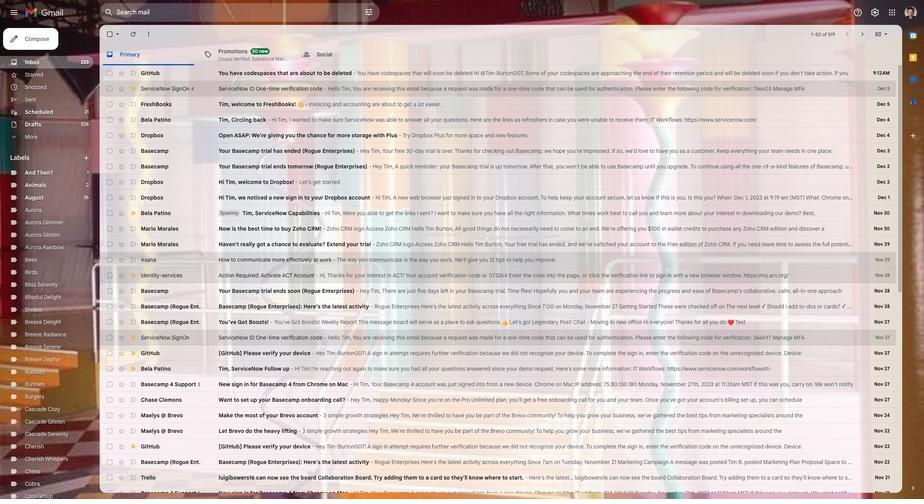 Task type: locate. For each thing, give the bounding box(es) containing it.
aurora down august
[[25, 207, 41, 214]]

plus up "over."
[[435, 132, 445, 139]]

2 luigibowers16 from the left
[[575, 475, 608, 482]]

burton007! up again
[[338, 350, 366, 357]]

we for hi tim, your basecamp 4 account was just signed into from a new device. chrome on mac ip address: 75.80.130.180 monday, november 27th, 2023 at 11:33am mst if this was you, carry on. we won't notify
[[815, 381, 823, 388]]

schedule
[[780, 397, 803, 404]]

28 row from the top
[[100, 486, 896, 499]]

1 horizontal spatial codespaces
[[381, 70, 411, 77]]

i left wanted
[[289, 116, 291, 123]]

1 horizontal spatial or
[[818, 303, 823, 310]]

new for new sign in for basecamp 4 from chrome on mac - hi tim, your basecamp 4 account was just signed into from a new device. chrome on mac ip address: 104.241.0.10 tuesday, november 21st, 2023 at 11:55am mst if this was you, carry on. we won't notify
[[219, 490, 230, 497]]

marketing
[[723, 412, 747, 419], [701, 428, 726, 435]]

0 vertical spatial cascade
[[25, 406, 47, 413]]

7 ͏ from the left
[[450, 101, 451, 108]]

4 row from the top
[[100, 112, 896, 128]]

main menu image
[[9, 8, 19, 17]]

you
[[219, 70, 228, 77], [357, 70, 366, 77], [353, 85, 362, 92], [353, 334, 362, 341]]

board
[[394, 319, 408, 326], [301, 475, 317, 482], [652, 475, 666, 482]]

nov for 13th row from the bottom of the page
[[875, 304, 884, 309]]

moving
[[591, 319, 609, 326]]

code down legendary
[[532, 334, 544, 341]]

21 ͏ from the left
[[469, 101, 471, 108]]

device: for nov 27
[[785, 350, 803, 357]]

authentication. for 746603
[[597, 85, 634, 92]]

so,
[[617, 148, 624, 155]]

that
[[277, 70, 289, 77], [412, 70, 422, 77], [546, 85, 556, 92], [546, 334, 556, 341]]

following down retention
[[677, 85, 700, 92]]

attempt for nov 27
[[390, 350, 409, 357]]

49 ͏ from the left
[[509, 101, 510, 108]]

1 horizontal spatial need
[[748, 241, 761, 248]]

1 maelys from the top
[[141, 412, 160, 419]]

1 vertical spatial on.
[[803, 490, 810, 497]]

into for 104.241.0.10
[[476, 490, 486, 497]]

recognize up basecamp (rogue enterprises): here's the latest activity - rogue enterprises here's the latest activity across everything since 7am on tuesday, november 21 marketing campaign a message was posted tim b. posted marketing plan proposal space to create the
[[529, 443, 554, 450]]

0 vertical spatial work
[[597, 210, 609, 217]]

this down - you've got boosts! weekly report this message board will serve as a place to ask questions
[[396, 334, 405, 341]]

workflows:
[[656, 116, 683, 123], [639, 366, 666, 373]]

ent. for basecamp (rogue enterprises): here's the latest activity - rogue enterprises here's the latest activity across everything since 7:00 on monday, november 27 getting started these were checked off on the next level ✓ should i add to-dos or cards? ✓ should i
[[190, 303, 201, 310]]

2 horizontal spatial know
[[808, 475, 821, 482]]

https://www.servicenow.com/
[[685, 116, 757, 123]]

0 vertical spatial edition
[[770, 225, 787, 232]]

has
[[273, 148, 283, 155], [539, 241, 548, 248]]

and down demo?
[[789, 225, 798, 232]]

upgrade.
[[667, 163, 690, 170]]

1 22 from the top
[[885, 428, 890, 434]]

burton, up 12
[[485, 241, 503, 248]]

features
[[507, 132, 528, 139], [789, 163, 809, 170]]

0 vertical spatial ip
[[575, 381, 580, 388]]

1 vertical spatial strategies
[[343, 428, 368, 435]]

logo
[[354, 225, 365, 232], [403, 241, 414, 248]]

questions left 👍 image
[[476, 319, 500, 326]]

1 tim- from the top
[[327, 350, 338, 357]]

boosts! left you've
[[249, 319, 269, 326]]

1 horizontal spatial so
[[785, 475, 790, 482]]

6 row from the top
[[100, 143, 896, 159]]

row containing freshbooks
[[100, 97, 896, 112]]

[github] for nov 22
[[219, 443, 242, 450]]

are up 👋 image
[[290, 70, 298, 77]]

verify down heavy
[[263, 443, 278, 450]]

you
[[780, 70, 789, 77], [840, 70, 849, 77], [567, 116, 576, 123], [286, 132, 295, 139], [670, 148, 679, 155], [556, 163, 565, 170], [657, 163, 666, 170], [357, 210, 366, 217], [484, 210, 493, 217], [639, 210, 648, 217], [638, 225, 647, 232], [738, 241, 747, 248], [359, 257, 368, 264], [430, 257, 439, 264], [479, 257, 488, 264], [525, 257, 534, 264], [559, 288, 568, 295], [710, 319, 719, 326], [401, 366, 410, 373], [597, 397, 606, 404], [759, 397, 768, 404], [466, 412, 475, 419], [577, 412, 586, 419], [445, 428, 454, 435], [556, 428, 565, 435]]

0 vertical spatial 30
[[884, 210, 890, 216]]

2 cherish from the top
[[25, 456, 44, 463]]

0 vertical spatial chance
[[307, 132, 326, 139]]

serve
[[419, 319, 432, 326]]

3 aurora from the top
[[25, 232, 41, 239]]

21 right check
[[886, 475, 890, 481]]

1 vertical spatial make
[[457, 210, 471, 217]]

servicenow
[[141, 85, 170, 92], [219, 85, 248, 92], [345, 116, 374, 123], [255, 210, 287, 217], [141, 334, 170, 341], [219, 334, 248, 341], [231, 366, 263, 373]]

more image
[[145, 30, 153, 38]]

1 burton007! from the top
[[338, 350, 366, 357]]

1 vertical spatial one-
[[256, 334, 269, 341]]

0 horizontal spatial edition
[[680, 241, 697, 248]]

1 breeze from the top
[[25, 306, 42, 313]]

1 vertical spatial mario morales
[[141, 241, 179, 248]]

0 vertical spatial out
[[506, 148, 514, 155]]

welcome up noticed
[[238, 179, 262, 186]]

1 horizontal spatial way
[[419, 257, 429, 264]]

bela
[[141, 116, 153, 123], [141, 210, 153, 217], [141, 366, 153, 373]]

collaboration
[[318, 475, 354, 482], [667, 475, 701, 482]]

links down web
[[405, 210, 416, 217]]

device for nov 22
[[293, 443, 311, 450]]

all right answer
[[424, 116, 430, 123]]

None checkbox
[[106, 132, 114, 139], [106, 147, 114, 155], [106, 163, 114, 171], [106, 225, 114, 233], [106, 241, 114, 248], [106, 256, 114, 264], [106, 318, 114, 326], [106, 350, 114, 357], [106, 396, 114, 404], [106, 132, 114, 139], [106, 147, 114, 155], [106, 163, 114, 171], [106, 225, 114, 233], [106, 241, 114, 248], [106, 256, 114, 264], [106, 318, 114, 326], [106, 350, 114, 357], [106, 396, 114, 404]]

cascade for cascade serenity
[[25, 431, 47, 438]]

maelys @ brevo for let brevo do the heavy lifting
[[141, 428, 183, 435]]

1 for 1
[[87, 170, 89, 176]]

sure left had
[[389, 366, 399, 373]]

52 ͏ from the left
[[513, 101, 514, 108]]

1 inside labels navigation
[[87, 170, 89, 176]]

os
[[862, 194, 870, 201]]

15 row from the top
[[100, 283, 896, 299]]

accounting
[[343, 101, 371, 108]]

0 vertical spatial bela
[[141, 116, 153, 123]]

main content containing promotions
[[100, 25, 925, 499]]

cherish link
[[25, 443, 44, 450]]

address: left '104.241.0.10'
[[581, 490, 603, 497]]

sure down accounting on the left
[[333, 116, 344, 123]]

1 vertical spatial patino
[[154, 210, 171, 217]]

verify
[[263, 350, 278, 357], [263, 443, 278, 450]]

enterprises): up you've
[[268, 303, 302, 310]]

has left ended,
[[539, 241, 548, 248]]

this right is
[[694, 194, 703, 201]]

0 vertical spatial the
[[337, 257, 346, 264]]

0 vertical spatial around
[[776, 412, 794, 419]]

flies!
[[521, 288, 533, 295]]

nov for row containing asana
[[876, 257, 884, 263]]

4 inside servicenow signon 4
[[191, 86, 194, 92]]

2 collaboration from the left
[[667, 475, 701, 482]]

we've
[[579, 241, 593, 248], [638, 412, 652, 419], [617, 428, 631, 435]]

3 ent. from the top
[[190, 459, 201, 466]]

1 vertical spatial [github]
[[219, 443, 242, 450]]

did for nov 27
[[511, 350, 518, 357]]

communicate down really
[[237, 257, 271, 264]]

1 horizontal spatial will
[[424, 70, 432, 77]]

28 for ✓
[[885, 304, 890, 309]]

everything down time
[[500, 303, 526, 310]]

in
[[549, 116, 553, 123], [802, 148, 806, 155], [298, 194, 303, 201], [471, 194, 476, 201], [737, 210, 741, 217], [662, 225, 667, 232], [387, 272, 392, 279], [668, 272, 672, 279], [450, 288, 454, 295], [384, 350, 388, 357], [244, 381, 249, 388], [384, 443, 388, 450], [244, 490, 249, 497]]

0 vertical spatial one-
[[256, 85, 269, 92]]

breeze for breeze serene
[[25, 344, 42, 351]]

nov for 12th row from the bottom
[[875, 319, 884, 325]]

2 horizontal spatial about
[[688, 210, 703, 217]]

across for 7am
[[482, 459, 499, 466]]

gmail image
[[25, 5, 67, 20]]

glisten for aurora glisten
[[43, 232, 60, 239]]

50 inside promotions, 50 new messages, tab
[[252, 48, 258, 54]]

0 horizontal spatial them
[[404, 475, 418, 482]]

0 horizontal spatial call
[[579, 397, 587, 404]]

free down now is the best time to buy zoho crm! - zoho crm logo access zoho crm hello tim burton, all good things do not necessarily need to come to an end. we're offering you $100 in wallet credits to purchase any zoho crm edition and discover a
[[517, 241, 527, 248]]

glisten for cascade glisten
[[48, 418, 65, 425]]

1 support from the top
[[175, 381, 196, 388]]

3 codespaces from the left
[[560, 70, 590, 77]]

all right using
[[736, 163, 741, 170]]

12 ͏ from the left
[[457, 101, 458, 108]]

2 nov 21 from the top
[[875, 490, 890, 496]]

sure up things
[[472, 210, 483, 217]]

marketing
[[618, 459, 643, 466], [764, 459, 788, 466]]

main content
[[100, 25, 925, 499]]

breeze serene
[[25, 344, 61, 351]]

nov 21 for hi tim, your basecamp 4 account was just signed into from a new device. chrome on mac ip address: 104.241.0.10 tuesday, november 21st, 2023 at 11:55am mst if this was you, carry on. we won't notify
[[875, 490, 890, 496]]

2 made from the top
[[480, 334, 494, 341]]

has left ended
[[273, 148, 283, 155]]

are down this
[[363, 334, 371, 341]]

1 vertical spatial unrecognized
[[730, 443, 764, 450]]

1 vertical spatial enterprises)
[[335, 163, 368, 170]]

work
[[597, 210, 609, 217], [320, 257, 332, 264]]

50 right promotions
[[252, 48, 258, 54]]

older image
[[859, 30, 867, 38]]

2 dec 4 from the top
[[877, 132, 890, 138]]

ip for 104.241.0.10
[[575, 490, 580, 497]]

nov for 18th row from the bottom
[[874, 226, 883, 232]]

1 onboarding from the left
[[301, 397, 332, 404]]

1 across from the top
[[482, 303, 499, 310]]

60 ͏ from the left
[[524, 101, 525, 108]]

1 horizontal spatial links
[[503, 116, 513, 123]]

2 in, from the top
[[639, 443, 645, 450]]

nov for 6th row from the bottom of the page
[[874, 413, 883, 418]]

2 vertical spatial do
[[246, 428, 252, 435]]

up right follow
[[283, 366, 290, 373]]

trial down checking
[[480, 163, 489, 170]]

act!
[[393, 272, 405, 279]]

not for nov 22
[[520, 443, 528, 450]]

questions left answered
[[441, 366, 465, 373]]

Search mail text field
[[117, 9, 343, 16]]

2 receiving from the top
[[373, 334, 395, 341]]

device:
[[785, 350, 803, 357], [785, 443, 803, 450]]

following for 746603
[[677, 85, 700, 92]]

set left up,
[[741, 397, 749, 404]]

0 vertical spatial since
[[528, 303, 541, 310]]

tim left the i'm
[[301, 366, 310, 373]]

0 vertical spatial tips
[[496, 257, 505, 264]]

about for be
[[300, 70, 316, 77]]

breeze delight link
[[25, 319, 61, 326]]

nov 30 for morales
[[874, 226, 890, 232]]

more up activate
[[272, 257, 285, 264]]

1 horizontal spatial with
[[673, 272, 684, 279]]

0 vertical spatial not
[[502, 225, 510, 232]]

1 inside row
[[888, 195, 890, 200]]

2 where from the left
[[822, 475, 838, 482]]

0 horizontal spatial browser
[[421, 194, 442, 201]]

0 vertical spatial complete
[[594, 350, 617, 357]]

2 authentication. from the top
[[597, 334, 634, 341]]

30 ͏ from the left
[[482, 101, 483, 108]]

0 vertical spatial thrilled
[[428, 412, 445, 419]]

nov for row containing identity-services
[[876, 272, 884, 278]]

if up up,
[[754, 381, 758, 388]]

0 horizontal spatial set
[[241, 397, 249, 404]]

0 vertical spatial on.
[[807, 381, 814, 388]]

0 horizontal spatial were
[[578, 116, 590, 123]]

unrecognized down 266697
[[730, 350, 764, 357]]

2 [github] from the top
[[219, 443, 242, 450]]

nov for 10th row from the bottom
[[875, 350, 884, 356]]

23 ͏ from the left
[[472, 101, 474, 108]]

know
[[642, 194, 655, 201], [469, 475, 483, 482], [808, 475, 821, 482]]

1 vertical spatial dec 4
[[877, 132, 890, 138]]

3 cascade from the top
[[25, 431, 47, 438]]

one-
[[508, 85, 520, 92], [752, 163, 764, 170], [508, 334, 520, 341]]

bela for tim, circling back - hi tim, i wanted to make sure servicenow was able to answer all your questions. here are the links as refreshers in case you were unable to receive them: it workflows: https://www.servicenow.com/
[[141, 116, 153, 123]]

2 complete from the top
[[594, 443, 617, 450]]

retention
[[673, 70, 696, 77]]

bubbles link
[[25, 369, 45, 376]]

rogue up - you've got boosts! weekly report this message board will serve as a place to ask questions
[[375, 303, 390, 310]]

0 horizontal spatial marketing
[[618, 459, 643, 466]]

0 vertical spatial [github]
[[219, 350, 242, 357]]

authentication. down let's go! legendary post! chat - moving to new office hi everyone! thanks for all you do
[[597, 334, 634, 341]]

tim,
[[341, 85, 352, 92], [219, 101, 230, 108], [219, 116, 230, 123], [278, 116, 288, 123], [371, 148, 381, 155], [384, 163, 394, 170], [226, 179, 237, 186], [226, 194, 237, 201], [382, 194, 392, 201], [243, 210, 254, 217], [332, 210, 342, 217], [371, 288, 381, 295], [341, 334, 352, 341], [219, 366, 230, 373], [360, 381, 370, 388], [362, 397, 372, 404], [401, 412, 411, 419], [380, 428, 390, 435], [360, 490, 370, 497]]

verify for nov 27
[[263, 350, 278, 357]]

nov 22 for basecamp (rogue enterprises): here's the latest activity - rogue enterprises here's the latest activity across everything since 7am on tuesday, november 21 marketing campaign a message was posted tim b. posted marketing plan proposal space to create the
[[875, 459, 890, 465]]

5 for hello tim, you are receiving this email because a request was made for a one-time code that can be used for authentication. please enter the following code for verification: 746603 manage mfa
[[888, 86, 890, 91]]

1 vertical spatial nov 22
[[875, 444, 890, 450]]

got right you've
[[678, 397, 686, 404]]

1 vertical spatial enterprises
[[392, 459, 420, 466]]

patino
[[154, 116, 171, 123], [154, 210, 171, 217], [154, 366, 171, 373]]

1 vertical spatial complete
[[594, 443, 617, 450]]

toggle split pane mode image
[[875, 30, 882, 38]]

code up "invoicing"
[[310, 85, 323, 92]]

16 row from the top
[[100, 299, 896, 315]]

everything down let brevo do the heavy lifting - 3 simple growth strategies hey tim, we're thrilled to have you be part of the brevo community! to help you grow your business, we've gathered the best tips from marketing specialists around the
[[500, 459, 526, 466]]

tab list containing promotions
[[100, 44, 903, 65]]

0 horizontal spatial free
[[395, 148, 405, 155]]

1 nov 22 from the top
[[875, 428, 890, 434]]

1 vertical spatial thanks
[[327, 272, 345, 279]]

github for 27
[[141, 350, 160, 357]]

request.
[[535, 366, 555, 373]]

1 dec 4 from the top
[[877, 117, 890, 123]]

1 requires from the top
[[410, 350, 431, 357]]

basecamp (rogue ent. for basecamp (rogue enterprises): here's the latest activity - rogue enterprises here's the latest activity across everything since 7am on tuesday, november 21 marketing campaign a message was posted tim b. posted marketing plan proposal space to create the
[[141, 459, 201, 466]]

you're right the hope
[[567, 148, 582, 155]]

ask
[[467, 319, 475, 326]]

should left add
[[767, 303, 785, 310]]

one- for hello tim, you are receiving this email because a request was made for a one-time code that can be used for authentication. please enter the following code for verification: 266697 manage mfa
[[508, 334, 520, 341]]

21 inside labels navigation
[[85, 109, 89, 115]]

@ for let brevo do the heavy lifting - 3 simple growth strategies hey tim, we're thrilled to have you be part of the brevo community! to help you grow your business, we've gathered the best tips from marketing specialists around the
[[161, 428, 166, 435]]

bela for tim, servicenow follow up - hi tim i'm reaching out again to make sure you had all your questions answered since your demo request. here's some more information: it workflows: https://www.servicenow.com/workflows/it-
[[141, 366, 153, 373]]

a
[[444, 85, 447, 92], [503, 85, 506, 92], [413, 101, 416, 108], [687, 148, 690, 155], [269, 194, 272, 201], [822, 225, 825, 232], [267, 241, 270, 248], [685, 272, 688, 279], [441, 319, 444, 326], [444, 334, 447, 341], [503, 334, 506, 341], [500, 381, 503, 388], [533, 397, 536, 404], [426, 475, 429, 482], [768, 475, 771, 482], [500, 490, 503, 497]]

mario morales for haven't really got a chance to evaluate? extend your trial
[[141, 241, 179, 248]]

are up accounting on the left
[[363, 85, 371, 92]]

[github] for nov 27
[[219, 350, 242, 357]]

had
[[411, 366, 421, 373]]

cherish whispers
[[25, 456, 68, 463]]

breeze up breeze serene
[[25, 331, 42, 338]]

1 aurora from the top
[[25, 207, 41, 214]]

device: for nov 22
[[785, 443, 803, 450]]

1 horizontal spatial posted
[[745, 459, 762, 466]]

row containing trello
[[100, 470, 925, 486]]

one- down you've got boosts!
[[256, 334, 269, 341]]

0 vertical spatial if
[[776, 70, 779, 77]]

1 recognize from the top
[[529, 350, 554, 357]]

1 vertical spatial device:
[[785, 443, 803, 450]]

2 unrecognized from the top
[[730, 443, 764, 450]]

1 in, from the top
[[639, 350, 645, 357]]

3 inside the basecamp 4 support 3
[[198, 382, 200, 388]]

bela patino
[[141, 116, 171, 123], [141, 210, 171, 217], [141, 366, 171, 373]]

one right all-
[[808, 288, 817, 295]]

1 horizontal spatial free
[[517, 241, 527, 248]]

identity-services
[[141, 272, 182, 279]]

24 row from the top
[[100, 424, 896, 439]]

cascade for cascade glisten
[[25, 418, 47, 425]]

browser
[[421, 194, 442, 201], [701, 272, 721, 279]]

0 horizontal spatial will
[[410, 319, 417, 326]]

1 horizontal spatial features
[[789, 163, 809, 170]]

breeze radiance
[[25, 331, 66, 338]]

call
[[629, 210, 638, 217], [579, 397, 587, 404]]

a-
[[771, 163, 777, 170]]

mac left os
[[851, 194, 861, 201]]

0 vertical spatial cherish
[[25, 443, 44, 450]]

support image
[[854, 8, 863, 17]]

1 vertical spatial receiving
[[373, 334, 395, 341]]

up for again
[[283, 366, 290, 373]]

dec 4 for open asap: we're giving you the chance for more storage with plus - try dropbox plus for more space and new features ‌ ‌ ‌ ‌ ‌ ‌ ‌ ‌ ‌ ‌ ‌ ‌ ‌ ‌ ‌ ‌ ‌ ‌ ‌ ‌ ‌ ‌ ‌ ‌ ‌ ‌ ‌ ‌ ‌ ‌ ‌ ‌ ‌ ‌ ‌ ‌ ‌ ‌ ‌ ‌ ‌ ‌ ‌ ‌ ‌ ‌ ‌ ‌ ‌ ‌ ‌ ‌ ‌ ‌ ‌ ‌ ‌ ‌ ‌ ‌ ‌ ‌ ‌ ‌ ‌ ‌ ‌ ‌ ‌ ‌ ‌ ‌ ‌ ‌ ‌ ‌
[[877, 132, 890, 138]]

1 signon from the top
[[172, 85, 190, 92]]

is left "over."
[[437, 148, 441, 155]]

2 did from the top
[[511, 443, 518, 450]]

2 device: from the top
[[785, 443, 803, 450]]

sign
[[286, 194, 297, 201], [656, 272, 666, 279], [372, 350, 383, 357], [628, 350, 638, 357], [232, 381, 243, 388], [372, 443, 383, 450], [628, 443, 638, 450], [232, 490, 243, 497]]

1 they'll from the left
[[451, 475, 468, 482]]

one- for hello tim, you are receiving this email because a request was made for a one-time code that can be used for authentication. please enter the following code for verification: 746603 manage mfa
[[508, 85, 520, 92]]

1 vertical spatial marketing
[[701, 428, 726, 435]]

just
[[443, 194, 452, 201], [407, 288, 416, 295], [448, 381, 457, 388], [448, 490, 457, 497]]

10 ͏ from the left
[[454, 101, 455, 108]]

29 ͏ from the left
[[481, 101, 482, 108]]

1 vertical spatial we
[[812, 490, 819, 497]]

0 horizontal spatial know
[[469, 475, 483, 482]]

1 vertical spatial verification:
[[723, 334, 752, 341]]

everything for getting
[[500, 303, 526, 310]]

able
[[387, 116, 397, 123], [589, 163, 600, 170], [367, 210, 378, 217]]

that up freshbooks!
[[277, 70, 289, 77]]

1 ends from the top
[[273, 163, 286, 170]]

unrecognized for nov 27
[[730, 350, 764, 357]]

tab list
[[903, 25, 925, 471], [100, 44, 903, 65]]

labels heading
[[10, 154, 83, 162]]

and right period on the right top of the page
[[714, 70, 724, 77]]

59 ͏ from the left
[[522, 101, 524, 108]]

dec for hi tim, we noticed a new sign in to your dropbox account - hi tim, a new web browser just signed in to your dropbox account. to help keep your account secure, let us know if this is you. is this you? when: dec 1, 2023 at 9:19 am (mst) what: chrome on mac os x
[[878, 195, 887, 200]]

2 aurora from the top
[[25, 219, 41, 226]]

aurora down aurora glimmer link
[[25, 232, 41, 239]]

bliss serenity
[[25, 281, 58, 288]]

when:
[[717, 194, 733, 201]]

rainbow
[[43, 244, 64, 251]]

1 vertical spatial tim-
[[327, 443, 338, 450]]

new inside tab
[[259, 48, 268, 54]]

carry for new sign in for basecamp 4 from chrome on mac - hi tim, your basecamp 4 account was just signed into from a new device. chrome on mac ip address: 104.241.0.10 tuesday, november 21st, 2023 at 11:55am mst if this was you, carry on. we won't notify
[[788, 490, 801, 497]]

our
[[775, 210, 784, 217], [894, 475, 903, 482]]

2 vertical spatial 2023
[[698, 490, 710, 497]]

2023 for 11:33am
[[702, 381, 714, 388]]

start. up new sign in for basecamp 4 from chrome on mac - hi tim, your basecamp 4 account was just signed into from a new device. chrome on mac ip address: 104.241.0.10 tuesday, november 21st, 2023 at 11:55am mst if this was you, carry on. we won't notify at the bottom of page
[[509, 475, 524, 482]]

0 horizontal spatial our
[[775, 210, 784, 217]]

please down you've got boosts!
[[243, 350, 261, 357]]

row
[[100, 65, 896, 81], [100, 81, 896, 97], [100, 97, 896, 112], [100, 112, 896, 128], [100, 128, 896, 143], [100, 143, 896, 159], [100, 159, 896, 174], [100, 174, 896, 190], [100, 190, 896, 206], [100, 206, 896, 221], [100, 221, 896, 237], [100, 237, 896, 252], [100, 252, 896, 268], [100, 268, 896, 283], [100, 283, 896, 299], [100, 299, 896, 315], [100, 315, 896, 330], [100, 330, 896, 346], [100, 346, 896, 361], [100, 361, 896, 377], [100, 377, 896, 392], [100, 392, 896, 408], [100, 408, 896, 424], [100, 424, 896, 439], [100, 439, 896, 455], [100, 455, 896, 470], [100, 470, 925, 486], [100, 486, 896, 499]]

in, for nov 22
[[639, 443, 645, 450]]

1 morales from the top
[[157, 225, 179, 232]]

2 now from the left
[[620, 475, 630, 482]]

time
[[269, 85, 280, 92], [520, 85, 530, 92], [261, 225, 273, 232], [776, 241, 787, 248], [269, 334, 280, 341], [520, 334, 530, 341]]

code up https://www.servicenow.com/workflows/it-
[[699, 350, 712, 357]]

2 recognize from the top
[[529, 443, 554, 450]]

if right action.
[[835, 70, 838, 77]]

recognize for nov 22
[[529, 443, 554, 450]]

grow
[[587, 412, 599, 419], [566, 428, 578, 435]]

0 vertical spatial it
[[651, 116, 655, 123]]

requires for nov 27
[[410, 350, 431, 357]]

1 right x
[[888, 195, 890, 200]]

patino for tim, circling back - hi tim, i wanted to make sure servicenow was able to answer all your questions. here are the links as refreshers in case you were unable to receive them: it workflows: https://www.servicenow.com/
[[154, 116, 171, 123]]

1 following from the top
[[677, 85, 700, 92]]

about up 👋 image
[[300, 70, 316, 77]]

marketing left campaign
[[618, 459, 643, 466]]

1 horizontal spatial see
[[632, 475, 641, 482]]

email up lot
[[407, 85, 420, 92]]

1 vertical spatial nov 28
[[875, 288, 890, 294]]

email for hello tim, you are receiving this email because a request was made for a one-time code that can be used for authentication. please enter the following code for verification: 746603 manage mfa
[[407, 85, 420, 92]]

across for 7:00
[[482, 303, 499, 310]]

mst for 11:33am
[[742, 381, 753, 388]]

tim- for nov 27
[[327, 350, 338, 357]]

burton007! for nov 27
[[338, 350, 366, 357]]

birds
[[25, 269, 37, 276]]

enterprises for rogue enterprises here's the latest activity across everything since 7:00 on monday, november 27 getting started these were checked off on the next level ✓ should i add to-dos or cards? ✓ should i
[[392, 303, 420, 310]]

0 vertical spatial rogue
[[375, 303, 390, 310]]

2 onboarding from the left
[[549, 397, 577, 404]]

1 dec 2 from the top
[[877, 163, 890, 169]]

1 enterprises): from the top
[[268, 303, 302, 310]]

of right the most
[[259, 412, 265, 419]]

you,
[[780, 381, 791, 388], [777, 490, 787, 497]]

row containing asana
[[100, 252, 896, 268]]

1 horizontal spatial now
[[620, 475, 630, 482]]

time
[[508, 288, 520, 295]]

maelys for let brevo do the heavy lifting - 3 simple growth strategies hey tim, we're thrilled to have you be part of the brevo community! to help you grow your business, we've gathered the best tips from marketing specialists around the
[[141, 428, 160, 435]]

since for 7:00
[[528, 303, 541, 310]]

billing
[[725, 397, 740, 404]]

id for servicenow id one-time verification code - hello tim, you are receiving this email because a request was made for a one-time code that can be used for authentication. please enter the following code for verification: 746603 manage mfa
[[250, 85, 255, 92]]

it
[[651, 116, 655, 123], [633, 366, 638, 373]]

3 breeze from the top
[[25, 331, 42, 338]]

address:
[[581, 381, 603, 388], [581, 490, 603, 497]]

basecamp (rogue ent. for basecamp (rogue enterprises): here's the latest activity - rogue enterprises here's the latest activity across everything since 7:00 on monday, november 27 getting started these were checked off on the next level ✓ should i add to-dos or cards? ✓ should i
[[141, 303, 201, 310]]

0 horizontal spatial links
[[405, 210, 416, 217]]

customer.
[[692, 148, 716, 155]]

trial right "day"
[[426, 148, 435, 155]]

1 horizontal spatial you're
[[567, 148, 582, 155]]

primary tab
[[100, 44, 197, 65]]

1 mario from the top
[[141, 225, 156, 232]]

social tab
[[297, 44, 395, 65]]

0 vertical spatial recognize
[[529, 350, 554, 357]]

1 vertical spatial id
[[250, 334, 255, 341]]

about up credits
[[688, 210, 703, 217]]

dec 2 down dec 3 on the right of the page
[[877, 163, 890, 169]]

id down you've got boosts!
[[250, 334, 255, 341]]

breeze for breeze link
[[25, 306, 42, 313]]

advanced search options image
[[361, 4, 377, 20]]

tab list inside main content
[[100, 44, 903, 65]]

got right you've
[[238, 319, 247, 326]]

out
[[506, 148, 514, 155], [343, 366, 351, 373], [885, 475, 893, 482]]

trello
[[141, 475, 156, 482]]

0 vertical spatial about
[[300, 70, 316, 77]]

demo
[[519, 366, 533, 373]]

0 vertical spatial attempt
[[390, 350, 409, 357]]

ent. for basecamp (rogue enterprises): here's the latest activity - rogue enterprises here's the latest activity across everything since 7am on tuesday, november 21 marketing campaign a message was posted tim b. posted marketing plan proposal space to create the
[[190, 459, 201, 466]]

proposal
[[802, 459, 824, 466]]

this up - invoicing and accounting are about to get a lot easier. ͏ ͏ ͏ ͏ ͏ ͏ ͏ ͏ ͏ ͏ ͏ ͏ ͏ ͏ ͏ ͏ ͏ ͏ ͏ ͏ ͏ ͏ ͏ ͏ ͏ ͏ ͏ ͏ ͏ ͏ ͏ ͏ ͏ ͏ ͏ ͏ ͏ ͏ ͏ ͏ ͏ ͏ ͏ ͏ ͏ ͏ ͏ ͏ ͏ ͏ ͏ ͏ ͏ ͏ ͏ ͏ ͏ ͏ ͏ ͏ ͏ ͏ ͏ ͏ ͏ ͏ ͏ ͏ ͏ ͏ ͏ ͏ ͏
[[396, 85, 405, 92]]

dec 5 for invoicing and accounting are about to get a lot easier. ͏ ͏ ͏ ͏ ͏ ͏ ͏ ͏ ͏ ͏ ͏ ͏ ͏ ͏ ͏ ͏ ͏ ͏ ͏ ͏ ͏ ͏ ͏ ͏ ͏ ͏ ͏ ͏ ͏ ͏ ͏ ͏ ͏ ͏ ͏ ͏ ͏ ͏ ͏ ͏ ͏ ͏ ͏ ͏ ͏ ͏ ͏ ͏ ͏ ͏ ͏ ͏ ͏ ͏ ͏ ͏ ͏ ͏ ͏ ͏ ͏ ͏ ͏ ͏ ͏ ͏ ͏ ͏ ͏ ͏ ͏ ͏ ͏
[[877, 101, 890, 107]]

[github] down you've
[[219, 350, 242, 357]]

need right crm. on the right top
[[748, 241, 761, 248]]

part down pro
[[463, 428, 473, 435]]

five
[[417, 288, 426, 295]]

do
[[494, 225, 500, 232], [720, 319, 727, 326], [246, 428, 252, 435]]

2 following from the top
[[677, 334, 700, 341]]

us
[[635, 194, 641, 201]]

one- for servicenow id one-time verification code - hello tim, you are receiving this email because a request was made for a one-time code that can be used for authentication. please enter the following code for verification: 266697 manage mfa
[[256, 334, 269, 341]]

1 board. from the left
[[355, 475, 373, 482]]

1 github from the top
[[141, 70, 160, 77]]

2 across from the top
[[482, 459, 499, 466]]

1 used from the top
[[575, 85, 587, 92]]

you?
[[704, 194, 716, 201]]

i left sent?
[[417, 210, 419, 217]]

was
[[469, 85, 478, 92], [376, 116, 385, 123], [469, 334, 478, 341], [437, 381, 447, 388], [769, 381, 779, 388], [699, 459, 709, 466], [437, 490, 447, 497], [766, 490, 775, 497]]

identity-
[[141, 272, 162, 279]]

mfa down to- in the right of the page
[[794, 334, 805, 341]]

were
[[343, 210, 356, 217]]

1 vertical spatial 5
[[888, 101, 890, 107]]

1 ent. from the top
[[190, 303, 201, 310]]

free
[[395, 148, 405, 155], [517, 241, 527, 248], [537, 397, 548, 404]]

in, for nov 27
[[639, 350, 645, 357]]

features up your basecamp trial has ended (rogue enterprises) - hey tim, your free 30-day trial is over. thanks for checking out basecamp; we hope you're impressed. if so, we'd love to have you as a customer. keep everything your team needs in one place: at the top
[[507, 132, 528, 139]]

dec 2 for your basecamp trial ends tomorrow (rogue enterprises) - hey tim, a quick reminder: your basecamp trial is up tomorrow. after that, you won't be able to use basecamp until you upgrade. to continue using all the one-of-a-kind features of basecamp, upgrade
[[877, 163, 890, 169]]

0 vertical spatial tim-
[[327, 350, 338, 357]]

work.
[[440, 257, 454, 264]]

0 vertical spatial signed
[[453, 194, 470, 201]]

(rogue right ended
[[302, 148, 321, 155]]

if right "us"
[[656, 194, 660, 201]]

made for hello tim, you are receiving this email because a request was made for a one-time code that can be used for authentication. please enter the following code for verification: 746603 manage mfa
[[480, 85, 494, 92]]

1 deleted from the left
[[332, 70, 352, 77]]

of up let brevo do the heavy lifting - 3 simple growth strategies hey tim, we're thrilled to have you be part of the brevo community! to help you grow your business, we've gathered the best tips from marketing specialists around the
[[496, 412, 501, 419]]

nov for 12th row
[[875, 241, 884, 247]]

0 vertical spatial serenity
[[37, 281, 58, 288]]

2 breeze from the top
[[25, 319, 42, 326]]

lot
[[418, 101, 424, 108]]

0 horizontal spatial make
[[318, 116, 331, 123]]

5
[[888, 86, 890, 91], [888, 101, 890, 107]]

continue
[[698, 163, 720, 170]]

address: down some
[[581, 381, 603, 388]]

new
[[219, 381, 230, 388], [219, 490, 230, 497]]

1 did from the top
[[511, 350, 518, 357]]

18 ͏ from the left
[[465, 101, 467, 108]]

0 horizontal spatial codespaces
[[244, 70, 276, 77]]

basecamp's
[[712, 288, 742, 295]]

github down servicenow signon
[[141, 350, 160, 357]]

1 [github] from the top
[[219, 350, 242, 357]]

2 nov 30 from the top
[[874, 226, 890, 232]]

2 vertical spatial signed
[[458, 490, 475, 497]]

1 vertical spatial nov 21
[[875, 490, 890, 496]]

be
[[324, 70, 331, 77], [446, 70, 453, 77], [734, 70, 741, 77], [568, 85, 574, 92], [581, 163, 588, 170], [568, 334, 574, 341], [476, 412, 483, 419], [455, 428, 461, 435]]

mac down latest…
[[563, 490, 574, 497]]

1 horizontal spatial them
[[747, 475, 760, 482]]

tips
[[496, 257, 505, 264], [699, 412, 708, 419], [678, 428, 687, 435]]

mfa
[[795, 85, 805, 92], [794, 334, 805, 341]]

👋 image
[[297, 102, 304, 108]]

None search field
[[100, 3, 380, 22]]

workflows: right them:
[[656, 116, 683, 123]]

2 @ from the top
[[161, 428, 166, 435]]

(rogue
[[302, 148, 321, 155], [315, 163, 334, 170], [302, 288, 321, 295], [170, 303, 189, 310], [248, 303, 267, 310], [170, 319, 189, 326], [170, 459, 189, 466], [248, 459, 267, 466]]

you, for 11:33am
[[780, 381, 791, 388]]

thanks right hi,
[[327, 272, 345, 279]]

nov for row containing trello
[[875, 475, 884, 481]]

0 horizontal spatial growth
[[324, 428, 342, 435]]

None checkbox
[[106, 30, 114, 38], [106, 69, 114, 77], [106, 85, 114, 93], [106, 100, 114, 108], [106, 116, 114, 124], [106, 178, 114, 186], [106, 194, 114, 202], [106, 209, 114, 217], [106, 272, 114, 279], [106, 287, 114, 295], [106, 303, 114, 311], [106, 334, 114, 342], [106, 365, 114, 373], [106, 381, 114, 388], [106, 412, 114, 420], [106, 427, 114, 435], [106, 443, 114, 451], [106, 459, 114, 466], [106, 474, 114, 482], [106, 490, 114, 497], [106, 30, 114, 38], [106, 69, 114, 77], [106, 85, 114, 93], [106, 100, 114, 108], [106, 116, 114, 124], [106, 178, 114, 186], [106, 194, 114, 202], [106, 209, 114, 217], [106, 272, 114, 279], [106, 287, 114, 295], [106, 303, 114, 311], [106, 334, 114, 342], [106, 365, 114, 373], [106, 381, 114, 388], [106, 412, 114, 420], [106, 427, 114, 435], [106, 443, 114, 451], [106, 459, 114, 466], [106, 474, 114, 482], [106, 490, 114, 497]]

breeze down breeze link
[[25, 319, 42, 326]]

enterprises for rogue enterprises here's the latest activity across everything since 7am on tuesday, november 21 marketing campaign a message was posted tim b. posted marketing plan proposal space to create the
[[392, 459, 420, 466]]

with up progress
[[673, 272, 684, 279]]

39 ͏ from the left
[[495, 101, 496, 108]]

0 horizontal spatial around
[[755, 428, 773, 435]]

interest down when:
[[717, 210, 735, 217]]

2 enterprises): from the top
[[268, 459, 302, 466]]

0 vertical spatial 5
[[888, 86, 890, 91]]

30 for bela patino
[[884, 210, 890, 216]]

1 plus from the left
[[386, 132, 398, 139]]

compose button
[[3, 28, 59, 50]]

code down you have codespaces that are about to be deleted - you have codespaces that will soon be deleted hi @tim-burton007, some of your codespaces are approaching the end of their retention period and will be deleted soon if you don't take action. if you
[[532, 85, 544, 92]]

2 card from the left
[[772, 475, 783, 482]]

0 vertical spatial delight
[[44, 294, 61, 301]]

20 row from the top
[[100, 361, 896, 377]]

your
[[219, 148, 231, 155], [383, 148, 394, 155], [219, 163, 231, 170], [505, 241, 515, 248], [406, 272, 417, 279], [219, 288, 231, 295], [371, 381, 382, 388], [371, 490, 382, 497]]

0 vertical spatial part
[[484, 412, 494, 419]]

0 horizontal spatial boosts!
[[249, 319, 269, 326]]

row containing identity-services
[[100, 268, 896, 283]]

chase clemons
[[141, 397, 182, 404]]

recognize up request.
[[529, 350, 554, 357]]

0 horizontal spatial ✓
[[762, 303, 766, 310]]



Task type: vqa. For each thing, say whether or not it's contained in the screenshot.
Learn more link
no



Task type: describe. For each thing, give the bounding box(es) containing it.
because down let brevo do the heavy lifting - 3 simple growth strategies hey tim, we're thrilled to have you be part of the brevo community! to help you grow your business, we've gathered the best tips from marketing specialists around the
[[480, 443, 501, 450]]

all up now is the best time to buy zoho crm! - zoho crm logo access zoho crm hello tim burton, all good things do not necessarily need to come to an end. we're offering you $100 in wallet credits to purchase any zoho crm edition and discover a
[[508, 210, 513, 217]]

at down evaluate?
[[313, 257, 318, 264]]

36
[[84, 195, 89, 200]]

aurora for aurora glimmer
[[25, 219, 41, 226]]

0 horizontal spatial if
[[656, 194, 660, 201]]

at left 11:33am at bottom
[[715, 381, 720, 388]]

1 vertical spatial workflows:
[[639, 366, 666, 373]]

1 vertical spatial logo
[[403, 241, 414, 248]]

0 vertical spatial call
[[629, 210, 638, 217]]

on. for hi tim, your basecamp 4 account was just signed into from a new device. chrome on mac ip address: 104.241.0.10 tuesday, november 21st, 2023 at 11:55am mst if this was you, carry on. we won't notify
[[803, 490, 810, 497]]

1 vertical spatial the
[[726, 303, 736, 310]]

1 horizontal spatial work
[[597, 210, 609, 217]]

34 ͏ from the left
[[488, 101, 489, 108]]

basecamp (rogue enterprises): here's the latest activity - rogue enterprises here's the latest activity across everything since 7am on tuesday, november 21 marketing campaign a message was posted tim b. posted marketing plan proposal space to create the
[[219, 459, 874, 466]]

2 bela from the top
[[141, 210, 153, 217]]

nov for 3rd row from the bottom
[[875, 459, 884, 465]]

you up accounting on the left
[[353, 85, 362, 92]]

attempt for nov 22
[[390, 443, 409, 450]]

of right potential
[[855, 241, 860, 248]]

1 luigibowers16 from the left
[[219, 475, 255, 482]]

50 ͏ from the left
[[510, 101, 511, 108]]

63 ͏ from the left
[[528, 101, 529, 108]]

more up https://my.act.org/
[[762, 241, 775, 248]]

at left 11:55am
[[711, 490, 716, 497]]

1 vertical spatial links
[[405, 210, 416, 217]]

please down the most
[[243, 443, 261, 450]]

best up really
[[248, 225, 260, 232]]

open asap: we're giving you the chance for more storage with plus - try dropbox plus for more space and new features ‌ ‌ ‌ ‌ ‌ ‌ ‌ ‌ ‌ ‌ ‌ ‌ ‌ ‌ ‌ ‌ ‌ ‌ ‌ ‌ ‌ ‌ ‌ ‌ ‌ ‌ ‌ ‌ ‌ ‌ ‌ ‌ ‌ ‌ ‌ ‌ ‌ ‌ ‌ ‌ ‌ ‌ ‌ ‌ ‌ ‌ ‌ ‌ ‌ ‌ ‌ ‌ ‌ ‌ ‌ ‌ ‌ ‌ ‌ ‌ ‌ ‌ ‌ ‌ ‌ ‌ ‌ ‌ ‌ ‌ ‌ ‌ ‌ ‌ ‌ ‌
[[219, 132, 634, 139]]

2 vertical spatial sure
[[389, 366, 399, 373]]

13 ͏ from the left
[[458, 101, 460, 108]]

0 horizontal spatial you're
[[428, 397, 443, 404]]

2 got from the left
[[291, 319, 300, 326]]

hope
[[553, 148, 566, 155]]

dec 3
[[878, 148, 890, 154]]

basecamp,
[[817, 163, 845, 170]]

1 vertical spatial questions
[[441, 366, 465, 373]]

signed for hi tim, your basecamp 4 account was just signed into from a new device. chrome on mac ip address: 75.80.130.180 monday, november 27th, 2023 at 11:33am mst if this was you, carry on. we won't notify
[[458, 381, 475, 388]]

further for nov 27
[[432, 350, 449, 357]]

is left you.
[[671, 194, 675, 201]]

2 horizontal spatial soon
[[762, 70, 774, 77]]

1 vertical spatial since
[[413, 397, 427, 404]]

you down social tab
[[357, 70, 366, 77]]

because down serve
[[421, 334, 443, 341]]

2 boosts! from the left
[[302, 319, 320, 326]]

enterprises): for basecamp (rogue enterprises): here's the latest activity - rogue enterprises here's the latest activity across everything since 7:00 on monday, november 27 getting started these were checked off on the next level ✓ should i add to-dos or cards? ✓ should i
[[268, 303, 302, 310]]

1 vertical spatial able
[[589, 163, 600, 170]]

1 should from the left
[[767, 303, 785, 310]]

1 start. from the left
[[509, 475, 524, 482]]

birds link
[[25, 269, 37, 276]]

2 horizontal spatial we've
[[638, 412, 652, 419]]

crm down all
[[448, 241, 460, 248]]

storage
[[352, 132, 372, 139]]

11 ͏ from the left
[[455, 101, 457, 108]]

0 horizontal spatial tips
[[496, 257, 505, 264]]

burton007! for nov 22
[[338, 443, 366, 450]]

spammy
[[220, 210, 239, 216]]

10 row from the top
[[100, 206, 896, 221]]

address: for 75.80.130.180
[[581, 381, 603, 388]]

2 patino from the top
[[154, 210, 171, 217]]

here's for rogue enterprises here's the latest activity across everything since 7:00 on monday, november 27 getting started these were checked off on the next level ✓ should i add to-dos or cards? ✓ should i
[[304, 303, 321, 310]]

57 ͏ from the left
[[520, 101, 521, 108]]

get left the started
[[313, 179, 321, 186]]

time down you've
[[269, 334, 280, 341]]

kind
[[777, 163, 787, 170]]

3 deleted from the left
[[742, 70, 761, 77]]

a up luigibowers16 can now see the board collaboration board. try adding them to a card so they'll know where to start.
[[367, 443, 371, 450]]

1 vertical spatial need
[[748, 241, 761, 248]]

2023 for 11:55am
[[698, 490, 710, 497]]

61 ͏ from the left
[[525, 101, 527, 108]]

0 vertical spatial strategies
[[364, 412, 389, 419]]

refresh image
[[129, 30, 137, 38]]

dec 1
[[878, 195, 890, 200]]

- you've got boosts! weekly report this message board will serve as a place to ask questions
[[269, 319, 502, 326]]

made for hello tim, you are receiving this email because a request was made for a one-time code that can be used for authentication. please enter the following code for verification: 266697 manage mfa
[[480, 334, 494, 341]]

1 see from the left
[[280, 475, 289, 482]]

1 horizontal spatial interest
[[717, 210, 735, 217]]

22 ͏ from the left
[[471, 101, 472, 108]]

that up lot
[[412, 70, 422, 77]]

1 so from the left
[[444, 475, 450, 482]]

starred link
[[25, 71, 43, 78]]

if right 11:55am
[[750, 490, 754, 497]]

are right here
[[484, 116, 492, 123]]

since for 7am
[[528, 459, 541, 466]]

settings image
[[871, 8, 880, 17]]

let
[[627, 194, 633, 201]]

get left lot
[[404, 101, 412, 108]]

19 ͏ from the left
[[467, 101, 468, 108]]

aurora glisten
[[25, 232, 60, 239]]

and down the 75.80.130.180
[[607, 397, 617, 404]]

2 ͏ from the left
[[443, 101, 444, 108]]

time down some
[[520, 85, 530, 92]]

enterprises) for your basecamp trial ends tomorrow (rogue enterprises)
[[335, 163, 368, 170]]

1 horizontal spatial out
[[506, 148, 514, 155]]

best down 27th,
[[687, 412, 698, 419]]

0 vertical spatial one
[[808, 148, 817, 155]]

and left ease
[[682, 288, 691, 295]]

you, for 11:55am
[[777, 490, 787, 497]]

chase
[[141, 397, 158, 404]]

i'm
[[311, 366, 319, 373]]

1 vertical spatial browser
[[701, 272, 721, 279]]

i left add
[[786, 303, 787, 310]]

0 vertical spatial make
[[318, 116, 331, 123]]

1 row from the top
[[100, 65, 896, 81]]

cherish for cherish whispers
[[25, 456, 44, 463]]

1 horizontal spatial 50
[[816, 31, 822, 37]]

rogue for rogue enterprises here's the latest activity across everything since 7:00 on monday, november 27 getting started these were checked off on the next level ✓ should i add to-dos or cards? ✓ should i
[[375, 303, 390, 310]]

let brevo do the heavy lifting - 3 simple growth strategies hey tim, we're thrilled to have you be part of the brevo community! to help you grow your business, we've gathered the best tips from marketing specialists around the
[[219, 428, 782, 435]]

using
[[721, 163, 734, 170]]

tim down things
[[475, 241, 484, 248]]

72 ͏ from the left
[[541, 101, 542, 108]]

2 horizontal spatial board
[[652, 475, 666, 482]]

nov for 21th row from the top
[[875, 381, 884, 387]]

verify for nov 22
[[263, 443, 278, 450]]

1 them from the left
[[404, 475, 418, 482]]

1 vertical spatial work
[[320, 257, 332, 264]]

complete for nov 22
[[594, 443, 617, 450]]

9 row from the top
[[100, 190, 896, 206]]

a left quick
[[395, 163, 399, 170]]

any
[[733, 225, 742, 232]]

2 communicate from the left
[[369, 257, 403, 264]]

receiving for hello tim, you are receiving this email because a request was made for a one-time code that can be used for authentication. please enter the following code for verification: 266697 manage mfa
[[373, 334, 395, 341]]

0 vertical spatial gathered
[[653, 412, 676, 419]]

aurora for aurora glisten
[[25, 232, 41, 239]]

tomorrow.
[[504, 163, 529, 170]]

crm down "downloading" at the top of page
[[757, 225, 769, 232]]

1 vertical spatial gathered
[[632, 428, 655, 435]]

this up learn at the right top of the page
[[661, 194, 670, 201]]

0 horizontal spatial sure
[[333, 116, 344, 123]]

and right ended,
[[568, 241, 577, 248]]

1 horizontal spatial it
[[651, 116, 655, 123]]

5 for invoicing and accounting are about to get a lot easier. ͏ ͏ ͏ ͏ ͏ ͏ ͏ ͏ ͏ ͏ ͏ ͏ ͏ ͏ ͏ ͏ ͏ ͏ ͏ ͏ ͏ ͏ ͏ ͏ ͏ ͏ ͏ ͏ ͏ ͏ ͏ ͏ ͏ ͏ ͏ ͏ ͏ ͏ ͏ ͏ ͏ ͏ ͏ ͏ ͏ ͏ ͏ ͏ ͏ ͏ ͏ ͏ ͏ ͏ ͏ ͏ ͏ ͏ ͏ ͏ ͏ ͏ ͏ ͏ ͏ ͏ ͏ ͏ ͏ ͏ ͏ ͏ ͏
[[888, 101, 890, 107]]

20 ͏ from the left
[[468, 101, 469, 108]]

nov for tenth row
[[874, 210, 883, 216]]

row containing chase clemons
[[100, 392, 896, 408]]

hi tim, welcome to dropbox! - let's get started ‌ ‌ ‌ ‌ ‌ ‌ ‌ ‌ ‌ ‌ ‌ ‌ ‌ ‌ ‌ ‌ ‌ ‌ ‌ ‌ ‌ ‌ ‌ ‌ ‌ ‌ ‌ ‌ ‌ ‌ ‌ ‌ ‌ ‌ ‌ ‌ ‌ ‌ ‌ ‌ ‌ ‌ ‌ ‌ ‌ ‌ ‌ ‌ ‌ ‌ ‌ ‌ ‌ ‌ ‌ ‌ ‌ ‌ ‌ ‌ ‌ ‌ ‌ ‌ ‌ ‌ ‌ ‌ ‌ ‌ ‌ ‌ ‌ ‌ ‌ ‌ ‌ ‌ ‌ ‌ ‌ ‌ ‌ ‌ ‌ ‌ ‌ ‌ ‌ ‌
[[219, 179, 466, 186]]

at left 9:19
[[764, 194, 769, 201]]

70 ͏ from the left
[[538, 101, 539, 108]]

2 deleted from the left
[[454, 70, 473, 77]]

a right campaign
[[670, 459, 674, 466]]

is up act! in the left bottom of the page
[[404, 257, 408, 264]]

2 horizontal spatial try
[[719, 475, 727, 482]]

nov for 20th row from the top of the page
[[875, 366, 884, 372]]

dec 5 for hello tim, you are receiving this email because a request was made for a one-time code that can be used for authentication. please enter the following code for verification: 746603 manage mfa
[[878, 86, 890, 91]]

following for 266697
[[677, 334, 700, 341]]

code up - here's the latest… luigibowers16 can now see the board collaboration board. try adding them to a card so they'll know where to start.
[[699, 443, 712, 450]]

ip for 75.80.130.180
[[575, 381, 580, 388]]

love
[[639, 148, 649, 155]]

0 horizontal spatial message
[[370, 319, 392, 326]]

a left web
[[393, 194, 397, 201]]

take
[[805, 70, 815, 77]]

cascade cozy
[[25, 406, 60, 413]]

33 ͏ from the left
[[486, 101, 488, 108]]

please down end
[[636, 85, 652, 92]]

1 horizontal spatial know
[[642, 194, 655, 201]]

24 ͏ from the left
[[474, 101, 475, 108]]

more left storage
[[337, 132, 350, 139]]

check
[[868, 475, 883, 482]]

1 vertical spatial let's
[[510, 319, 522, 326]]

0 vertical spatial you're
[[567, 148, 582, 155]]

1 vertical spatial business,
[[592, 428, 615, 435]]

1 for 1 50 of 519
[[811, 31, 813, 37]]

15 ͏ from the left
[[461, 101, 462, 108]]

period
[[697, 70, 713, 77]]

trial right "extend"
[[360, 241, 371, 248]]

27 for hey tim-burton007! a sign in attempt requires further verification because we did not recognize your device. to complete the sign in, enter the verification code on the unrecognized device. device:
[[885, 350, 890, 356]]

1 vertical spatial do
[[720, 319, 727, 326]]

1 horizontal spatial if
[[776, 70, 779, 77]]

14 ͏ from the left
[[460, 101, 461, 108]]

2 should from the left
[[848, 303, 865, 310]]

good
[[463, 225, 476, 232]]

get right you'll
[[524, 397, 532, 404]]

a down this
[[367, 350, 371, 357]]

dec for your basecamp trial has ended (rogue enterprises) - hey tim, your free 30-day trial is over. thanks for checking out basecamp; we hope you're impressed. if so, we'd love to have you as a customer. keep everything your team needs in one place:
[[878, 148, 886, 154]]

0 vertical spatial do
[[494, 225, 500, 232]]

1 ✓ from the left
[[762, 303, 766, 310]]

51 ͏ from the left
[[511, 101, 513, 108]]

we down servicenow id one-time verification code - hello tim, you are receiving this email because a request was made for a one-time code that can be used for authentication. please enter the following code for verification: 266697 manage mfa
[[502, 350, 509, 357]]

- here's the latest… luigibowers16 can now see the board collaboration board. try adding them to a card so they'll know where to start.
[[524, 475, 860, 482]]

1 horizontal spatial board
[[394, 319, 408, 326]]

1 horizontal spatial try
[[403, 132, 411, 139]]

crm!
[[307, 225, 322, 232]]

0 vertical spatial 2023
[[750, 194, 763, 201]]

2 vertical spatial about
[[688, 210, 703, 217]]

2 them from the left
[[747, 475, 760, 482]]

tim down sent?
[[426, 225, 435, 232]]

0 vertical spatial growth
[[345, 412, 363, 419]]

6 ͏ from the left
[[449, 101, 450, 108]]

526
[[81, 121, 89, 127]]

1 horizontal spatial soon
[[433, 70, 445, 77]]

november left 21st,
[[658, 490, 684, 497]]

if right crm. on the right top
[[733, 241, 737, 248]]

0 vertical spatial workflows:
[[656, 116, 683, 123]]

and down page,
[[569, 288, 579, 295]]

new for new sign in for basecamp 4 from chrome on mac - hi tim, your basecamp 4 account was just signed into from a new device. chrome on mac ip address: 75.80.130.180 monday, november 27th, 2023 at 11:33am mst if this was you, carry on. we won't notify
[[219, 381, 230, 388]]

nov 28 for ✓
[[875, 304, 890, 309]]

0 horizontal spatial features
[[507, 132, 528, 139]]

(mst)
[[790, 194, 805, 201]]

2 adding from the left
[[729, 475, 746, 482]]

you've
[[660, 397, 676, 404]]

29 for how to communicate more effectively at work - the way you communicate is the way you work. we'll give you 12 tips to help you improve. ‌ ‌ ‌ ‌ ‌ ‌ ‌ ‌ ‌ ‌ ‌ ‌ ‌ ‌ ‌ ‌ ‌ ‌ ‌ ‌ ‌ ‌ ‌ ‌ ‌ ‌ ‌ ‌ ‌ ‌ ‌ ‌ ‌ ‌ ‌ ‌ ‌ ‌ ‌ ‌ ‌ ‌ ‌ ‌ ‌ ‌ ‌ ‌ ‌ ‌ ‌ ‌ ‌ ‌
[[885, 257, 890, 263]]

32 ͏ from the left
[[485, 101, 486, 108]]

chat
[[574, 319, 586, 326]]

aurora rainbow
[[25, 244, 64, 251]]

carry for new sign in for basecamp 4 from chrome on mac - hi tim, your basecamp 4 account was just signed into from a new device. chrome on mac ip address: 75.80.130.180 monday, november 27th, 2023 at 11:33am mst if this was you, carry on. we won't notify
[[792, 381, 805, 388]]

invoicing
[[309, 101, 331, 108]]

authentication. for 266697
[[597, 334, 634, 341]]

more left space
[[455, 132, 467, 139]]

nov 28 for approach
[[875, 288, 890, 294]]

approaching
[[601, 70, 632, 77]]

breeze zephyr link
[[25, 356, 61, 363]]

mfa for hello tim, you are receiving this email because a request was made for a one-time code that can be used for authentication. please enter the following code for verification: 266697 manage mfa
[[794, 334, 805, 341]]

code down weekly
[[310, 334, 323, 341]]

recognize for nov 27
[[529, 350, 554, 357]]

pro
[[462, 397, 470, 404]]

now is the best time to buy zoho crm! - zoho crm logo access zoho crm hello tim burton, all good things do not necessarily need to come to an end. we're offering you $100 in wallet credits to purchase any zoho crm edition and discover a
[[219, 225, 825, 232]]

2 row from the top
[[100, 81, 896, 97]]

1 communicate from the left
[[237, 257, 271, 264]]

animals
[[25, 182, 46, 189]]

trial down activate
[[261, 288, 272, 295]]

46 ͏ from the left
[[504, 101, 506, 108]]

get left sent?
[[386, 210, 394, 217]]

@ for make the most of your brevo account - 3 simple growth strategies hey tim, we're thrilled to have you be part of the brevo community! to help you grow your business, we've gathered the best tips from marketing specialists around the
[[161, 412, 166, 419]]

because up easier.
[[421, 85, 443, 92]]

17 ͏ from the left
[[464, 101, 465, 108]]

hello down sent?
[[412, 225, 425, 232]]

27 for hi tim i'm reaching out again to make sure you had all your questions answered since your demo request. here's some more information: it workflows: https://www.servicenow.com/workflows/it-
[[885, 366, 890, 372]]

breeze for breeze zephyr
[[25, 356, 42, 363]]

2 way from the left
[[419, 257, 429, 264]]

2 they'll from the left
[[792, 475, 807, 482]]

19 row from the top
[[100, 346, 896, 361]]

0 horizontal spatial logo
[[354, 225, 365, 232]]

full
[[823, 241, 830, 248]]

use
[[607, 163, 616, 170]]

some
[[573, 366, 587, 373]]

basecamp 4 support 3
[[141, 381, 200, 388]]

17 row from the top
[[100, 315, 896, 330]]

0 vertical spatial community!
[[527, 412, 556, 419]]

you've
[[219, 319, 236, 326]]

0 horizontal spatial soon
[[288, 288, 301, 295]]

aurora rainbow link
[[25, 244, 64, 251]]

search mail image
[[102, 5, 116, 19]]

1 vertical spatial part
[[463, 428, 473, 435]]

glimmer
[[43, 219, 63, 226]]

[github] please verify your device - hey tim-burton007! a sign in attempt requires further verification because we did not recognize your device. to complete the sign in, enter the verification code on the unrecognized device. device: for nov 22
[[219, 443, 803, 450]]

hello down weekly
[[328, 334, 340, 341]]

0 horizontal spatial try
[[374, 475, 383, 482]]

1 vertical spatial thrilled
[[406, 428, 424, 435]]

0 horizontal spatial out
[[343, 366, 351, 373]]

nov 27 for [github] please verify your device - hey tim-burton007! a sign in attempt requires further verification because we did not recognize your device. to complete the sign in, enter the verification code on the unrecognized device. device:
[[875, 350, 890, 356]]

266697
[[754, 334, 772, 341]]

26 ͏ from the left
[[476, 101, 478, 108]]

50 new
[[252, 48, 268, 54]]

62 ͏ from the left
[[527, 101, 528, 108]]

0 vertical spatial specialists
[[749, 412, 775, 419]]

0 vertical spatial our
[[775, 210, 784, 217]]

activate
[[261, 272, 281, 279]]

0 vertical spatial won't
[[566, 163, 580, 170]]

november up you've
[[661, 381, 687, 388]]

freshbooks
[[141, 101, 172, 108]]

november up moving
[[585, 303, 611, 310]]

of right end
[[654, 70, 659, 77]]

1 vertical spatial welcome
[[238, 179, 262, 186]]

required:
[[236, 272, 260, 279]]

trial up dropbox!
[[261, 163, 272, 170]]

(rogue up basecamp 4 support 2
[[170, 459, 189, 466]]

0 vertical spatial let's
[[300, 179, 311, 186]]

cobra
[[25, 481, 40, 488]]

best,
[[803, 210, 816, 217]]

notify for new sign in for basecamp 4 from chrome on mac - hi tim, your basecamp 4 account was just signed into from a new device. chrome on mac ip address: 104.241.0.10 tuesday, november 21st, 2023 at 11:55am mst if this was you, carry on. we won't notify
[[835, 490, 850, 497]]

2 inside labels navigation
[[86, 182, 89, 188]]

of right ease
[[706, 288, 711, 295]]

asana
[[141, 257, 156, 264]]

1 vertical spatial around
[[755, 428, 773, 435]]

37 ͏ from the left
[[492, 101, 493, 108]]

1 vertical spatial it
[[633, 366, 638, 373]]

21 row from the top
[[100, 377, 896, 392]]

and right space
[[485, 132, 494, 139]]

cascade glisten link
[[25, 418, 65, 425]]

questions.
[[443, 116, 469, 123]]

9 ͏ from the left
[[453, 101, 454, 108]]

bela patino for tim, circling back
[[141, 116, 171, 123]]

we left the hope
[[545, 148, 552, 155]]

43 ͏ from the left
[[500, 101, 502, 108]]

basecamp;
[[516, 148, 543, 155]]

ends for tomorrow
[[273, 163, 286, 170]]

- invoicing and accounting are about to get a lot easier. ͏ ͏ ͏ ͏ ͏ ͏ ͏ ͏ ͏ ͏ ͏ ͏ ͏ ͏ ͏ ͏ ͏ ͏ ͏ ͏ ͏ ͏ ͏ ͏ ͏ ͏ ͏ ͏ ͏ ͏ ͏ ͏ ͏ ͏ ͏ ͏ ͏ ͏ ͏ ͏ ͏ ͏ ͏ ͏ ͏ ͏ ͏ ͏ ͏ ͏ ͏ ͏ ͏ ͏ ͏ ͏ ͏ ͏ ͏ ͏ ͏ ͏ ͏ ͏ ͏ ͏ ͏ ͏ ͏ ͏ ͏ ͏ ͏
[[304, 101, 543, 108]]

come
[[561, 225, 575, 232]]

27th,
[[688, 381, 700, 388]]

morales for haven't really got a chance to evaluate? extend your trial - zoho crm logo access zoho crm hello tim burton, your free trial has ended, and we've switched your account to the free edition of zoho crm. if you need more time to assess the full potential of
[[157, 241, 179, 248]]

maelys @ brevo for make the most of your brevo account
[[141, 412, 183, 419]]

42 ͏ from the left
[[499, 101, 500, 108]]

2 inside basecamp 4 support 2
[[198, 491, 200, 497]]

enterprises): for basecamp (rogue enterprises): here's the latest activity - rogue enterprises here's the latest activity across everything since 7am on tuesday, november 21 marketing campaign a message was posted tim b. posted marketing plan proposal space to create the
[[268, 459, 302, 466]]

are right there
[[398, 288, 406, 295]]

1 vertical spatial features
[[789, 163, 809, 170]]

of left 'basecamp,' at top
[[811, 163, 816, 170]]

experiencing
[[616, 288, 648, 295]]

crm up act! in the left bottom of the page
[[390, 241, 402, 248]]

2 vertical spatial as
[[434, 319, 439, 326]]

53 ͏ from the left
[[514, 101, 515, 108]]

that down you have codespaces that are about to be deleted - you have codespaces that will soon be deleted hi @tim-burton007, some of your codespaces are approaching the end of their retention period and will be deleted soon if you don't take action. if you
[[546, 85, 556, 92]]

are right accounting on the left
[[372, 101, 380, 108]]

1 horizontal spatial team
[[771, 148, 784, 155]]

2 see from the left
[[632, 475, 641, 482]]

40 ͏ from the left
[[496, 101, 497, 108]]

1 collaboration from the left
[[318, 475, 354, 482]]

@tim-
[[481, 70, 497, 77]]

0 horizontal spatial do
[[246, 428, 252, 435]]

am
[[781, 194, 789, 201]]

0 horizontal spatial got
[[257, 241, 266, 248]]

1 card from the left
[[430, 475, 442, 482]]

16 ͏ from the left
[[462, 101, 464, 108]]

not for nov 27
[[520, 350, 528, 357]]

don't
[[791, 70, 803, 77]]

enterprises) for your basecamp trial has ended (rogue enterprises)
[[323, 148, 355, 155]]

36 ͏ from the left
[[490, 101, 492, 108]]

28 ͏ from the left
[[479, 101, 481, 108]]

breeze for breeze delight
[[25, 319, 42, 326]]

55 ͏ from the left
[[517, 101, 518, 108]]

1 vertical spatial sure
[[472, 210, 483, 217]]

(rogue down heavy
[[248, 459, 267, 466]]

35 ͏ from the left
[[489, 101, 490, 108]]

won't for 11:33am
[[824, 381, 838, 388]]

code down off
[[701, 334, 713, 341]]

1 vertical spatial or
[[818, 303, 823, 310]]

code up the hopefully
[[533, 272, 545, 279]]

servicenow signon
[[141, 334, 190, 341]]

👍 image
[[502, 320, 508, 326]]

0 horizontal spatial chance
[[272, 241, 291, 248]]

all right had
[[422, 366, 428, 373]]

receiving for hello tim, you are receiving this email because a request was made for a one-time code that can be used for authentication. please enter the following code for verification: 746603 manage mfa
[[373, 85, 395, 92]]

0 horizontal spatial tuesday,
[[562, 459, 583, 466]]

2 horizontal spatial out
[[885, 475, 893, 482]]

test
[[735, 319, 746, 326]]

(rogue down the "services"
[[170, 303, 189, 310]]

2 set from the left
[[741, 397, 749, 404]]

next
[[737, 303, 748, 310]]

animals link
[[25, 182, 46, 189]]

1 adding from the left
[[384, 475, 402, 482]]

are left approaching
[[592, 70, 600, 77]]

2 vertical spatial make
[[374, 366, 387, 373]]

if left so,
[[612, 148, 616, 155]]

1 codespaces from the left
[[244, 70, 276, 77]]

nov 27 for servicenow id one-time verification code - hello tim, you are receiving this email because a request was made for a one-time code that can be used for authentication. please enter the following code for verification: 266697 manage mfa
[[876, 335, 890, 341]]

1 vertical spatial has
[[539, 241, 548, 248]]

blissful delight
[[25, 294, 61, 301]]

0 vertical spatial questions
[[476, 319, 500, 326]]

happy
[[373, 397, 389, 404]]

please down office
[[636, 334, 652, 341]]

trial down necessarily
[[528, 241, 538, 248]]

2 horizontal spatial up
[[496, 163, 502, 170]]

0 vertical spatial marketing
[[723, 412, 747, 419]]

2 22 from the top
[[885, 444, 890, 450]]

[github] please verify your device - hey tim-burton007! a sign in attempt requires further verification because we did not recognize your device. to complete the sign in, enter the verification code on the unrecognized device. device: for nov 27
[[219, 350, 803, 357]]

2 vertical spatial we've
[[617, 428, 631, 435]]

1 horizontal spatial were
[[675, 303, 687, 310]]

labels navigation
[[0, 25, 100, 499]]

1 vertical spatial team
[[592, 288, 605, 295]]

0 vertical spatial with
[[373, 132, 385, 139]]

that down legendary
[[546, 334, 556, 341]]

promotions, 50 new messages, tab
[[198, 44, 296, 65]]

❤️ image
[[728, 320, 735, 326]]

0 horizontal spatial board
[[301, 475, 317, 482]]

tim left b. on the bottom right
[[729, 459, 737, 466]]

ended
[[284, 148, 301, 155]]

serenity for cascade serenity
[[48, 431, 68, 438]]

69 ͏ from the left
[[536, 101, 538, 108]]

1 marketing from the left
[[618, 459, 643, 466]]

1 way from the left
[[348, 257, 357, 264]]

1 vertical spatial tuesday,
[[635, 490, 657, 497]]

answer
[[405, 116, 423, 123]]

7 row from the top
[[100, 159, 896, 174]]

requires for nov 22
[[410, 443, 431, 450]]

about for get
[[382, 101, 396, 108]]

1 vertical spatial with
[[673, 272, 684, 279]]

verification: for 266697
[[723, 334, 752, 341]]

unable
[[591, 116, 608, 123]]

this right 11:55am
[[755, 490, 764, 497]]

unlimited
[[471, 397, 495, 404]]

time left "buy"
[[261, 225, 273, 232]]

plan,
[[496, 397, 508, 404]]

and left learn at the right top of the page
[[650, 210, 659, 217]]

cascade for cascade cozy
[[25, 406, 47, 413]]

1 now from the left
[[267, 475, 278, 482]]

0 horizontal spatial able
[[367, 210, 378, 217]]

approach
[[819, 288, 842, 295]]

unrecognized for nov 22
[[730, 443, 764, 450]]

26 row from the top
[[100, 455, 896, 470]]

nov 30 for patino
[[874, 210, 890, 216]]

mac down some
[[563, 381, 574, 388]]

one- for servicenow id one-time verification code - hello tim, you are receiving this email because a request was made for a one-time code that can be used for authentication. please enter the following code for verification: 746603 manage mfa
[[256, 85, 269, 92]]

november up '104.241.0.10'
[[585, 459, 610, 466]]

5 row from the top
[[100, 128, 896, 143]]

2 posted from the left
[[745, 459, 762, 466]]

really
[[240, 241, 255, 248]]

enterprises) for your basecamp trial ends soon (rogue enterprises)
[[322, 288, 355, 295]]

66 ͏ from the left
[[532, 101, 534, 108]]

time left assess
[[776, 241, 787, 248]]

0 vertical spatial 28
[[885, 272, 890, 278]]

and then?
[[25, 169, 53, 176]]

started
[[322, 179, 340, 186]]

dec 2 for hi tim, welcome to dropbox! - let's get started ‌ ‌ ‌ ‌ ‌ ‌ ‌ ‌ ‌ ‌ ‌ ‌ ‌ ‌ ‌ ‌ ‌ ‌ ‌ ‌ ‌ ‌ ‌ ‌ ‌ ‌ ‌ ‌ ‌ ‌ ‌ ‌ ‌ ‌ ‌ ‌ ‌ ‌ ‌ ‌ ‌ ‌ ‌ ‌ ‌ ‌ ‌ ‌ ‌ ‌ ‌ ‌ ‌ ‌ ‌ ‌ ‌ ‌ ‌ ‌ ‌ ‌ ‌ ‌ ‌ ‌ ‌ ‌ ‌ ‌ ‌ ‌ ‌ ‌ ‌ ‌ ‌ ‌ ‌ ‌ ‌ ‌ ‌ ‌ ‌ ‌ ‌ ‌ ‌ ‌
[[877, 179, 890, 185]]

we left noticed
[[238, 194, 246, 201]]

1 vertical spatial growth
[[324, 428, 342, 435]]

all down checked
[[703, 319, 708, 326]]

54 ͏ from the left
[[515, 101, 517, 108]]

11 row from the top
[[100, 221, 896, 237]]

of down unlimited
[[475, 428, 480, 435]]

67 ͏ from the left
[[534, 101, 535, 108]]

https://my.act.org/
[[744, 272, 789, 279]]

wanted
[[292, 116, 310, 123]]

services
[[162, 272, 182, 279]]

dec for your basecamp trial ends tomorrow (rogue enterprises) - hey tim, a quick reminder: your basecamp trial is up tomorrow. after that, you won't be able to use basecamp until you upgrade. to continue using all the one-of-a-kind features of basecamp, upgrade
[[877, 163, 886, 169]]

4 ͏ from the left
[[446, 101, 447, 108]]

chess link
[[25, 468, 40, 475]]

nov 27 for want to set up your basecamp onboarding call? - hey tim, happy monday! since you're on the pro unlimited plan, you'll get a free onboarding call for you and your team. once you've got your account's billing set up, you can schedule
[[875, 397, 890, 403]]

1 vertical spatial specialists
[[728, 428, 754, 435]]

we'll
[[455, 257, 466, 264]]

signon for servicenow signon 4
[[172, 85, 190, 92]]

1 got from the left
[[238, 319, 247, 326]]

breeze radiance link
[[25, 331, 66, 338]]

73 ͏ from the left
[[542, 101, 543, 108]]

746603
[[754, 85, 772, 92]]

this right 11:33am at bottom
[[759, 381, 768, 388]]

1 horizontal spatial as
[[515, 116, 520, 123]]

bliss serenity link
[[25, 281, 58, 288]]

you've
[[274, 319, 290, 326]]

trial down giving
[[261, 148, 272, 155]]

0 horizontal spatial burton,
[[436, 225, 454, 232]]

1 vertical spatial edition
[[680, 241, 697, 248]]

tim- for nov 22
[[327, 443, 338, 450]]

1 horizontal spatial tips
[[678, 428, 687, 435]]

1 horizontal spatial thanks
[[455, 148, 473, 155]]

and then? link
[[25, 169, 53, 176]]

address: for 104.241.0.10
[[581, 490, 603, 497]]



